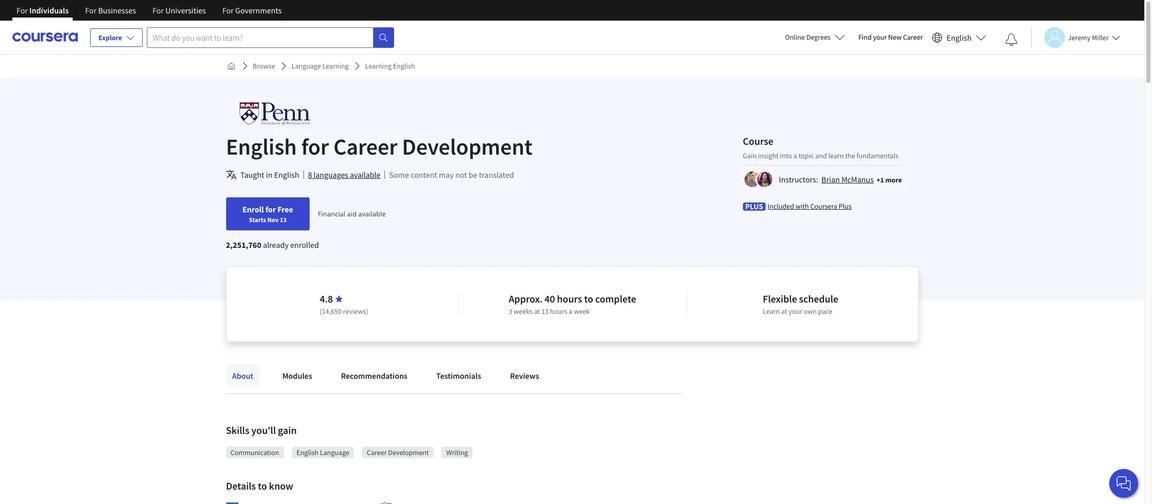 Task type: vqa. For each thing, say whether or not it's contained in the screenshot.
Watch now
no



Task type: describe. For each thing, give the bounding box(es) containing it.
english button
[[929, 21, 991, 54]]

for for enroll
[[266, 204, 276, 214]]

flexible
[[763, 292, 797, 305]]

0 vertical spatial development
[[402, 132, 533, 161]]

some
[[389, 170, 409, 180]]

english for english
[[947, 32, 972, 43]]

may
[[439, 170, 454, 180]]

1 vertical spatial language
[[320, 448, 349, 457]]

a inside "approx. 40 hours to complete 3 weeks at 13 hours a week"
[[569, 307, 573, 316]]

learn
[[763, 307, 780, 316]]

english language
[[297, 448, 349, 457]]

own
[[804, 307, 817, 316]]

be
[[469, 170, 477, 180]]

know
[[269, 479, 293, 492]]

chat with us image
[[1116, 475, 1132, 492]]

modules link
[[276, 364, 318, 387]]

details to know
[[226, 479, 293, 492]]

0 vertical spatial career
[[904, 32, 923, 42]]

+1 more button
[[877, 174, 902, 185]]

8 languages available button
[[308, 169, 381, 181]]

for for english
[[301, 132, 329, 161]]

into
[[780, 151, 792, 160]]

4.8
[[320, 292, 333, 305]]

enrolled
[[290, 240, 319, 250]]

2,251,760 already enrolled
[[226, 240, 319, 250]]

coursera plus image
[[743, 202, 766, 211]]

included
[[768, 201, 794, 211]]

nov
[[267, 215, 279, 224]]

for businesses
[[85, 5, 136, 15]]

brian mcmanus link
[[822, 174, 874, 184]]

you'll
[[251, 424, 276, 437]]

writing
[[447, 448, 468, 457]]

new
[[889, 32, 902, 42]]

available for financial aid available
[[358, 209, 386, 219]]

1 vertical spatial to
[[258, 479, 267, 492]]

1 vertical spatial development
[[388, 448, 429, 457]]

8
[[308, 170, 312, 180]]

schedule
[[799, 292, 839, 305]]

(14,650
[[320, 307, 342, 316]]

not
[[456, 170, 467, 180]]

show notifications image
[[1006, 34, 1018, 46]]

included with coursera plus link
[[768, 201, 852, 211]]

0 vertical spatial your
[[873, 32, 887, 42]]

governments
[[235, 5, 282, 15]]

complete
[[595, 292, 636, 305]]

more
[[886, 175, 902, 184]]

already
[[263, 240, 289, 250]]

skills
[[226, 424, 249, 437]]

2,251,760
[[226, 240, 261, 250]]

testimonials link
[[430, 364, 488, 387]]

at inside flexible schedule learn at your own pace
[[782, 307, 788, 316]]

available for 8 languages available
[[350, 170, 381, 180]]

approx.
[[509, 292, 543, 305]]

browse
[[253, 61, 275, 71]]

weeks
[[514, 307, 533, 316]]

individuals
[[29, 5, 69, 15]]

and
[[816, 151, 827, 160]]

pace
[[819, 307, 833, 316]]

in
[[266, 170, 273, 180]]

course gain insight into a topic and learn the fundamentals
[[743, 134, 899, 160]]

online degrees button
[[777, 26, 854, 48]]

(14,650 reviews)
[[320, 307, 368, 316]]

week
[[574, 307, 590, 316]]

aid
[[347, 209, 357, 219]]

2 vertical spatial career
[[367, 448, 387, 457]]

businesses
[[98, 5, 136, 15]]

a inside the course gain insight into a topic and learn the fundamentals
[[794, 151, 797, 160]]

2 learning from the left
[[365, 61, 392, 71]]

jeremy miller
[[1069, 33, 1109, 42]]

career development
[[367, 448, 429, 457]]

enroll for free starts nov 13
[[243, 204, 293, 224]]

13 inside "approx. 40 hours to complete 3 weeks at 13 hours a week"
[[542, 307, 549, 316]]

instructors:
[[779, 174, 819, 184]]

gain
[[278, 424, 297, 437]]

about link
[[226, 364, 260, 387]]

taught in english
[[240, 170, 299, 180]]

1 learning from the left
[[323, 61, 349, 71]]

find your new career link
[[854, 31, 929, 44]]

degrees
[[807, 32, 831, 42]]

1 vertical spatial career
[[334, 132, 398, 161]]



Task type: locate. For each thing, give the bounding box(es) containing it.
1 horizontal spatial a
[[794, 151, 797, 160]]

3
[[509, 307, 512, 316]]

for inside enroll for free starts nov 13
[[266, 204, 276, 214]]

for
[[16, 5, 28, 15], [85, 5, 97, 15], [153, 5, 164, 15], [222, 5, 234, 15]]

a left week
[[569, 307, 573, 316]]

with
[[796, 201, 809, 211]]

learning english
[[365, 61, 415, 71]]

to
[[584, 292, 593, 305], [258, 479, 267, 492]]

languages
[[314, 170, 348, 180]]

university of pennsylvania image
[[226, 102, 323, 125]]

0 vertical spatial language
[[292, 61, 321, 71]]

at right the learn
[[782, 307, 788, 316]]

jeremy miller button
[[1031, 27, 1121, 48]]

available down english for career development
[[350, 170, 381, 180]]

to left know
[[258, 479, 267, 492]]

for for businesses
[[85, 5, 97, 15]]

1 horizontal spatial 13
[[542, 307, 549, 316]]

some content may not be translated
[[389, 170, 514, 180]]

13 right "nov" at the top left of the page
[[280, 215, 287, 224]]

0 horizontal spatial to
[[258, 479, 267, 492]]

home image
[[227, 62, 235, 70]]

at inside "approx. 40 hours to complete 3 weeks at 13 hours a week"
[[534, 307, 540, 316]]

to up week
[[584, 292, 593, 305]]

None search field
[[147, 27, 394, 48]]

details
[[226, 479, 256, 492]]

13 inside enroll for free starts nov 13
[[280, 215, 287, 224]]

career
[[904, 32, 923, 42], [334, 132, 398, 161], [367, 448, 387, 457]]

1 horizontal spatial for
[[301, 132, 329, 161]]

0 vertical spatial a
[[794, 151, 797, 160]]

for left governments
[[222, 5, 234, 15]]

a right into
[[794, 151, 797, 160]]

for universities
[[153, 5, 206, 15]]

0 horizontal spatial a
[[569, 307, 573, 316]]

40
[[545, 292, 555, 305]]

hours up week
[[557, 292, 582, 305]]

online
[[785, 32, 805, 42]]

for left universities
[[153, 5, 164, 15]]

13
[[280, 215, 287, 224], [542, 307, 549, 316]]

development
[[402, 132, 533, 161], [388, 448, 429, 457]]

jeremy
[[1069, 33, 1091, 42]]

reviews link
[[504, 364, 546, 387]]

mcmanus
[[842, 174, 874, 184]]

robyn turner image
[[757, 171, 773, 187]]

reviews
[[510, 371, 539, 381]]

1 vertical spatial for
[[266, 204, 276, 214]]

available right aid
[[358, 209, 386, 219]]

1 for from the left
[[16, 5, 28, 15]]

reviews)
[[343, 307, 368, 316]]

2 at from the left
[[782, 307, 788, 316]]

hours
[[557, 292, 582, 305], [550, 307, 568, 316]]

coursera
[[811, 201, 838, 211]]

0 horizontal spatial your
[[789, 307, 803, 316]]

development up be
[[402, 132, 533, 161]]

0 vertical spatial for
[[301, 132, 329, 161]]

1 vertical spatial your
[[789, 307, 803, 316]]

13 down 40
[[542, 307, 549, 316]]

0 horizontal spatial for
[[266, 204, 276, 214]]

online degrees
[[785, 32, 831, 42]]

free
[[278, 204, 293, 214]]

brian
[[822, 174, 840, 184]]

approx. 40 hours to complete 3 weeks at 13 hours a week
[[509, 292, 636, 316]]

for for individuals
[[16, 5, 28, 15]]

english for english for career development
[[226, 132, 297, 161]]

gain
[[743, 151, 757, 160]]

english inside button
[[947, 32, 972, 43]]

0 vertical spatial to
[[584, 292, 593, 305]]

1 vertical spatial 13
[[542, 307, 549, 316]]

banner navigation
[[8, 0, 290, 28]]

explore
[[98, 33, 122, 42]]

3 for from the left
[[153, 5, 164, 15]]

included with coursera plus
[[768, 201, 852, 211]]

+1
[[877, 175, 884, 184]]

1 horizontal spatial to
[[584, 292, 593, 305]]

plus
[[839, 201, 852, 211]]

1 horizontal spatial at
[[782, 307, 788, 316]]

english for english language
[[297, 448, 319, 457]]

4 for from the left
[[222, 5, 234, 15]]

1 horizontal spatial learning
[[365, 61, 392, 71]]

coursera image
[[12, 29, 78, 45]]

0 horizontal spatial at
[[534, 307, 540, 316]]

testimonials
[[436, 371, 481, 381]]

modules
[[282, 371, 312, 381]]

for up 8
[[301, 132, 329, 161]]

What do you want to learn? text field
[[147, 27, 374, 48]]

for for governments
[[222, 5, 234, 15]]

2 for from the left
[[85, 5, 97, 15]]

0 horizontal spatial learning
[[323, 61, 349, 71]]

1 at from the left
[[534, 307, 540, 316]]

available inside button
[[350, 170, 381, 180]]

language learning
[[292, 61, 349, 71]]

development left the writing on the left
[[388, 448, 429, 457]]

for for universities
[[153, 5, 164, 15]]

for
[[301, 132, 329, 161], [266, 204, 276, 214]]

8 languages available
[[308, 170, 381, 180]]

browse link
[[249, 57, 279, 75]]

explore button
[[90, 28, 143, 47]]

flexible schedule learn at your own pace
[[763, 292, 839, 316]]

available
[[350, 170, 381, 180], [358, 209, 386, 219]]

content
[[411, 170, 437, 180]]

skills you'll gain
[[226, 424, 297, 437]]

for left businesses
[[85, 5, 97, 15]]

fundamentals
[[857, 151, 899, 160]]

0 vertical spatial available
[[350, 170, 381, 180]]

language learning link
[[288, 57, 353, 75]]

miller
[[1092, 33, 1109, 42]]

communication
[[231, 448, 279, 457]]

brian mcmanus image
[[745, 171, 760, 187]]

1 vertical spatial hours
[[550, 307, 568, 316]]

your right find
[[873, 32, 887, 42]]

your
[[873, 32, 887, 42], [789, 307, 803, 316]]

recommendations link
[[335, 364, 414, 387]]

about
[[232, 371, 254, 381]]

0 horizontal spatial 13
[[280, 215, 287, 224]]

1 vertical spatial available
[[358, 209, 386, 219]]

taught
[[240, 170, 264, 180]]

for up "nov" at the top left of the page
[[266, 204, 276, 214]]

for individuals
[[16, 5, 69, 15]]

financial aid available
[[318, 209, 386, 219]]

your inside flexible schedule learn at your own pace
[[789, 307, 803, 316]]

enroll
[[243, 204, 264, 214]]

course
[[743, 134, 774, 147]]

instructors: brian mcmanus +1 more
[[779, 174, 902, 184]]

0 vertical spatial 13
[[280, 215, 287, 224]]

1 vertical spatial a
[[569, 307, 573, 316]]

for left individuals
[[16, 5, 28, 15]]

hours down 40
[[550, 307, 568, 316]]

1 horizontal spatial your
[[873, 32, 887, 42]]

universities
[[165, 5, 206, 15]]

financial aid available button
[[318, 209, 386, 219]]

topic
[[799, 151, 814, 160]]

for governments
[[222, 5, 282, 15]]

find your new career
[[859, 32, 923, 42]]

learn
[[829, 151, 844, 160]]

learning english link
[[361, 57, 419, 75]]

language
[[292, 61, 321, 71], [320, 448, 349, 457]]

insight
[[758, 151, 779, 160]]

recommendations
[[341, 371, 408, 381]]

at
[[534, 307, 540, 316], [782, 307, 788, 316]]

the
[[846, 151, 856, 160]]

your left own
[[789, 307, 803, 316]]

find
[[859, 32, 872, 42]]

at right weeks
[[534, 307, 540, 316]]

to inside "approx. 40 hours to complete 3 weeks at 13 hours a week"
[[584, 292, 593, 305]]

0 vertical spatial hours
[[557, 292, 582, 305]]



